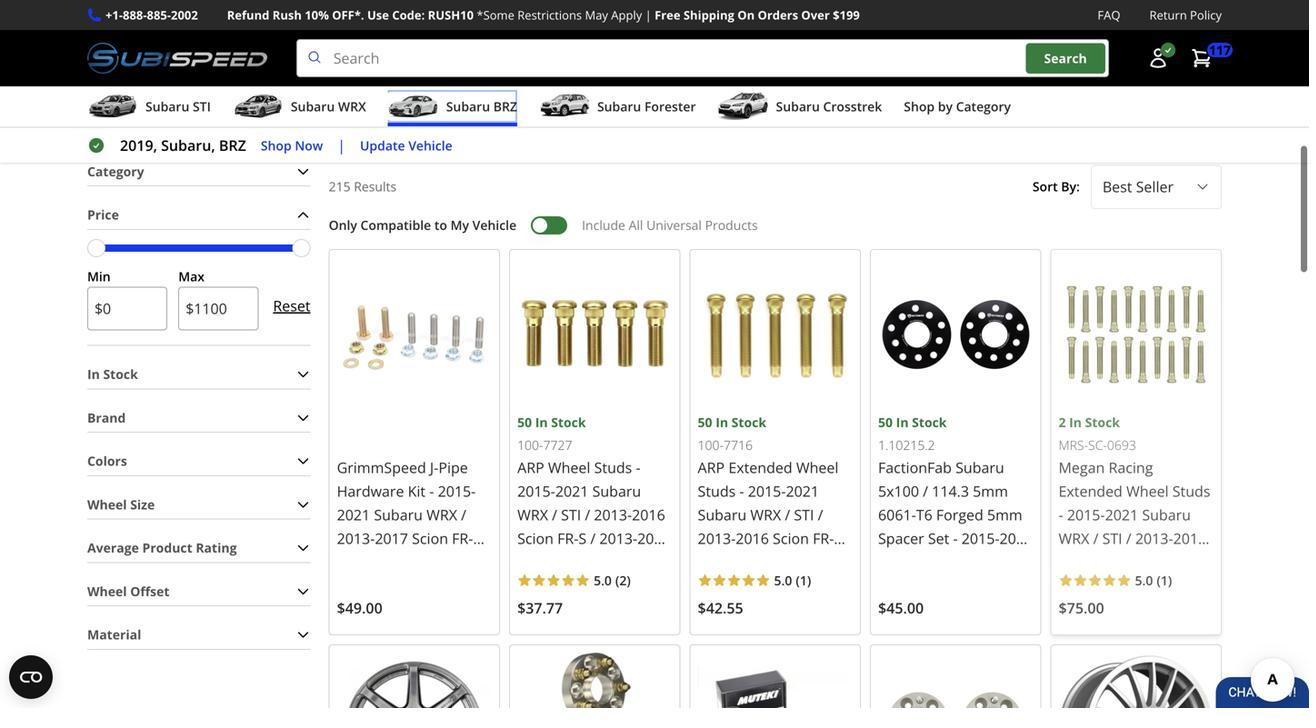 Task type: locate. For each thing, give the bounding box(es) containing it.
0 horizontal spatial arp
[[517, 458, 544, 477]]

0 horizontal spatial shop
[[261, 137, 292, 154]]

stock for megan racing extended wheel studs - 2015-2021 subaru wrx / sti / 2013-2016 scion fr-s / 2013-2020 subaru brz / 2017- 2019 toyota 86
[[1085, 413, 1120, 431]]

0 horizontal spatial extended
[[729, 458, 793, 477]]

use
[[367, 7, 389, 23]]

1 arp from the left
[[698, 458, 725, 477]]

1 ) from the left
[[627, 572, 631, 589]]

arp wheel studs - 2015-2021 subaru wrx / sti / 2013-2016 scion fr-s / 2013-2020 subaru brz / 2017-2019 toyota 86 image
[[517, 257, 672, 412]]

1 ( from the left
[[615, 572, 620, 589]]

scion inside 2 in stock mrs-sc-0693 megan racing extended wheel studs - 2015-2021 subaru wrx / sti / 2013-2016 scion fr-s / 2013-2020 subaru brz / 2017- 2019 toyota 86
[[1059, 552, 1095, 572]]

subaru forester button
[[539, 90, 696, 126]]

100- inside 50 in stock 100-7716 arp extended wheel studs - 2015-2021 subaru wrx / sti / 2013-2016 scion fr-s / 2013-2020 subaru brz / 2017-2019 toyota 86
[[698, 436, 724, 454]]

0 horizontal spatial )
[[627, 572, 631, 589]]

stock up 7727
[[551, 413, 586, 431]]

2015- down 7716
[[748, 481, 786, 501]]

) for 2017-
[[1168, 572, 1172, 589]]

minimum slider
[[87, 239, 105, 257]]

1.10215.2
[[878, 436, 935, 454]]

1 horizontal spatial shop
[[442, 103, 495, 133]]

vehicle right my
[[472, 216, 517, 234]]

1 horizontal spatial 50
[[698, 413, 712, 431]]

1 horizontal spatial 2016
[[736, 528, 769, 548]]

stock up sc-
[[1085, 413, 1120, 431]]

open widget image
[[9, 656, 53, 699]]

3 ) from the left
[[1168, 572, 1172, 589]]

- inside the 50 in stock 100-7727 arp wheel studs - 2015-2021 subaru wrx / sti / 2013-2016 scion fr-s / 2013-2020 subaru brz / 2017- 2019 toyota 86
[[636, 458, 641, 477]]

shop right a subaru brz thumbnail image
[[442, 103, 495, 133]]

in inside 2 in stock mrs-sc-0693 megan racing extended wheel studs - 2015-2021 subaru wrx / sti / 2013-2016 scion fr-s / 2013-2020 subaru brz / 2017- 2019 toyota 86
[[1069, 413, 1082, 431]]

grimmspeed
[[337, 458, 426, 477]]

shop by category button
[[904, 90, 1011, 126]]

wrx up update
[[338, 98, 366, 115]]

wrx
[[338, 98, 366, 115], [427, 505, 457, 524], [750, 505, 781, 524], [517, 505, 548, 524], [1059, 528, 1090, 548]]

5.0 ( 1 )
[[774, 572, 811, 589], [1135, 572, 1172, 589]]

2 horizontal spatial (
[[1157, 572, 1161, 589]]

toyota inside 50 in stock 100-7716 arp extended wheel studs - 2015-2021 subaru wrx / sti / 2013-2016 scion fr-s / 2013-2020 subaru brz / 2017-2019 toyota 86
[[782, 576, 828, 595]]

work wheels emotion t7r deep concave gt silver 18x9.5 +38mm 5x100 (sold as pair) - 2013-2024 subaru brz / scion fr-s / toyota gr86 / 2014-2018 subaru forester image
[[337, 653, 492, 708]]

2015- inside 2 in stock mrs-sc-0693 megan racing extended wheel studs - 2015-2021 subaru wrx / sti / 2013-2016 scion fr-s / 2013-2020 subaru brz / 2017- 2019 toyota 86
[[1067, 505, 1105, 524]]

only compatible to my vehicle
[[329, 216, 517, 234]]

2 arp from the left
[[517, 458, 544, 477]]

material
[[87, 626, 141, 643]]

/
[[461, 505, 466, 524], [785, 505, 790, 524], [818, 505, 823, 524], [552, 505, 557, 524], [585, 505, 590, 524], [485, 528, 490, 548], [846, 528, 851, 548], [590, 528, 596, 548], [1093, 528, 1099, 548], [1126, 528, 1132, 548], [600, 552, 606, 572], [1132, 552, 1137, 572], [337, 576, 342, 595], [698, 576, 703, 595], [1142, 576, 1147, 595]]

wrx down j-
[[427, 505, 457, 524]]

1 horizontal spatial 5.0
[[774, 572, 792, 589]]

0 horizontal spatial 100-
[[517, 436, 543, 454]]

3 5.0 from the left
[[1135, 572, 1153, 589]]

1 vertical spatial extended
[[1059, 481, 1123, 501]]

1 100- from the left
[[698, 436, 724, 454]]

fr- inside grimmspeed j-pipe hardware kit - 2015- 2021 subaru wrx / 2013-2017 scion fr-s / 2013-2021 subaru brz / 2017-2021 toyota 86
[[452, 528, 473, 548]]

1 horizontal spatial extended
[[1059, 481, 1123, 501]]

3 ( from the left
[[1157, 572, 1161, 589]]

2 5.0 from the left
[[774, 572, 792, 589]]

a subaru sti thumbnail image image
[[87, 93, 138, 120]]

sti inside dropdown button
[[193, 98, 211, 115]]

2016
[[632, 505, 665, 524], [736, 528, 769, 548], [1173, 528, 1207, 548]]

86 inside grimmspeed j-pipe hardware kit - 2015- 2021 subaru wrx / 2013-2017 scion fr-s / 2013-2021 subaru brz / 2017-2021 toyota 86
[[471, 576, 488, 595]]

1 vertical spatial |
[[338, 136, 346, 155]]

2021 inside 50 in stock 100-7716 arp extended wheel studs - 2015-2021 subaru wrx / sti / 2013-2016 scion fr-s / 2013-2020 subaru brz / 2017-2019 toyota 86
[[786, 481, 819, 501]]

-
[[636, 458, 641, 477], [429, 481, 434, 501], [740, 481, 744, 501], [1059, 505, 1063, 524]]

215
[[329, 178, 351, 195]]

in inside 50 in stock 100-7716 arp extended wheel studs - 2015-2021 subaru wrx / sti / 2013-2016 scion fr-s / 2013-2020 subaru brz / 2017-2019 toyota 86
[[716, 413, 728, 431]]

category
[[87, 163, 144, 180]]

50 in stock 100-7727 arp wheel studs - 2015-2021 subaru wrx / sti / 2013-2016 scion fr-s / 2013-2020 subaru brz / 2017- 2019 toyota 86
[[517, 413, 671, 595]]

1 horizontal spatial |
[[645, 7, 652, 23]]

2 horizontal spatial 2020
[[1179, 552, 1212, 572]]

2 ) from the left
[[807, 572, 811, 589]]

toyota
[[421, 576, 467, 595], [782, 576, 828, 595], [554, 576, 601, 595], [1096, 599, 1142, 619]]

0 horizontal spatial 2020
[[637, 528, 671, 548]]

arp inside 50 in stock 100-7716 arp extended wheel studs - 2015-2021 subaru wrx / sti / 2013-2016 scion fr-s / 2013-2020 subaru brz / 2017-2019 toyota 86
[[698, 458, 725, 477]]

2 100- from the left
[[517, 436, 543, 454]]

s inside grimmspeed j-pipe hardware kit - 2015- 2021 subaru wrx / 2013-2017 scion fr-s / 2013-2021 subaru brz / 2017-2021 toyota 86
[[473, 528, 481, 548]]

0 horizontal spatial 2016
[[632, 505, 665, 524]]

0 horizontal spatial (
[[615, 572, 620, 589]]

arp down 7716
[[698, 458, 725, 477]]

$45.00
[[878, 598, 924, 618]]

toyota inside the 50 in stock 100-7727 arp wheel studs - 2015-2021 subaru wrx / sti / 2013-2016 scion fr-s / 2013-2020 subaru brz / 2017- 2019 toyota 86
[[554, 576, 601, 595]]

50 for arp wheel studs - 2015-2021 subaru wrx / sti / 2013-2016 scion fr-s / 2013-2020 subaru brz / 2017- 2019 toyota 86
[[517, 413, 532, 431]]

fr-
[[452, 528, 473, 548], [813, 528, 834, 548], [557, 528, 579, 548], [1099, 552, 1120, 572]]

shop for shop 2019 subaru brz featured products
[[442, 103, 495, 133]]

fr- inside 2 in stock mrs-sc-0693 megan racing extended wheel studs - 2015-2021 subaru wrx / sti / 2013-2016 scion fr-s / 2013-2020 subaru brz / 2017- 2019 toyota 86
[[1099, 552, 1120, 572]]

wheel inside 2 in stock mrs-sc-0693 megan racing extended wheel studs - 2015-2021 subaru wrx / sti / 2013-2016 scion fr-s / 2013-2020 subaru brz / 2017- 2019 toyota 86
[[1127, 481, 1169, 501]]

stock inside 2 in stock mrs-sc-0693 megan racing extended wheel studs - 2015-2021 subaru wrx / sti / 2013-2016 scion fr-s / 2013-2020 subaru brz / 2017- 2019 toyota 86
[[1085, 413, 1120, 431]]

$199
[[833, 7, 860, 23]]

stock for arp wheel studs - 2015-2021 subaru wrx / sti / 2013-2016 scion fr-s / 2013-2020 subaru brz / 2017- 2019 toyota 86
[[551, 413, 586, 431]]

)
[[627, 572, 631, 589], [807, 572, 811, 589], [1168, 572, 1172, 589]]

wrx inside dropdown button
[[338, 98, 366, 115]]

2 horizontal spatial 50
[[878, 413, 893, 431]]

faq
[[1098, 7, 1121, 23]]

5.0 for toyota
[[594, 572, 612, 589]]

2019
[[500, 103, 550, 133], [745, 576, 778, 595], [517, 576, 551, 595], [1059, 599, 1092, 619]]

stock up 7716
[[732, 413, 766, 431]]

mrs-
[[1059, 436, 1088, 454]]

include all universal products
[[582, 216, 758, 234]]

vehicle down a subaru brz thumbnail image
[[408, 137, 453, 154]]

in up mrs-
[[1069, 413, 1082, 431]]

1 vertical spatial vehicle
[[472, 216, 517, 234]]

extended inside 50 in stock 100-7716 arp extended wheel studs - 2015-2021 subaru wrx / sti / 2013-2016 scion fr-s / 2013-2020 subaru brz / 2017-2019 toyota 86
[[729, 458, 793, 477]]

2015-
[[438, 481, 476, 501], [748, 481, 786, 501], [517, 481, 555, 501], [1067, 505, 1105, 524]]

50 inside 50 in stock 100-7716 arp extended wheel studs - 2015-2021 subaru wrx / sti / 2013-2016 scion fr-s / 2013-2020 subaru brz / 2017-2019 toyota 86
[[698, 413, 712, 431]]

s
[[473, 528, 481, 548], [834, 528, 842, 548], [579, 528, 587, 548], [1120, 552, 1128, 572]]

wrx inside the 50 in stock 100-7727 arp wheel studs - 2015-2021 subaru wrx / sti / 2013-2016 scion fr-s / 2013-2020 subaru brz / 2017- 2019 toyota 86
[[517, 505, 548, 524]]

86 inside 2 in stock mrs-sc-0693 megan racing extended wheel studs - 2015-2021 subaru wrx / sti / 2013-2016 scion fr-s / 2013-2020 subaru brz / 2017- 2019 toyota 86
[[1146, 599, 1162, 619]]

0 horizontal spatial 5.0 ( 1 )
[[774, 572, 811, 589]]

2019,
[[120, 136, 157, 155]]

2015- inside grimmspeed j-pipe hardware kit - 2015- 2021 subaru wrx / 2013-2017 scion fr-s / 2013-2021 subaru brz / 2017-2021 toyota 86
[[438, 481, 476, 501]]

s inside 2 in stock mrs-sc-0693 megan racing extended wheel studs - 2015-2021 subaru wrx / sti / 2013-2016 scion fr-s / 2013-2020 subaru brz / 2017- 2019 toyota 86
[[1120, 552, 1128, 572]]

shop for shop by category
[[904, 98, 935, 115]]

in up 1.10215.2
[[896, 413, 909, 431]]

by:
[[1061, 178, 1080, 195]]

price button
[[87, 201, 311, 229]]

fifteen52 chicane speed silver 18x8.5 +35mm 5x100/5x112 (single wheel) - 2013-2024 subaru brz / scion fr-s / toyota gr86 / 2014-2018 subaru forester / 2020-2024 toyota gr supra image
[[1059, 653, 1214, 708]]

in stock button
[[87, 361, 311, 389]]

subaru brz
[[446, 98, 517, 115]]

extended down megan
[[1059, 481, 1123, 501]]

stock inside the 50 in stock 100-7727 arp wheel studs - 2015-2021 subaru wrx / sti / 2013-2016 scion fr-s / 2013-2020 subaru brz / 2017- 2019 toyota 86
[[551, 413, 586, 431]]

2 1 from the left
[[1161, 572, 1168, 589]]

shop left now
[[261, 137, 292, 154]]

1 horizontal spatial )
[[807, 572, 811, 589]]

grimmspeed j-pipe hardware kit - 2015-2021 subaru wrx / 2013-2017 scion fr-s / 2013-2021 subaru brz / 2017-2021 toyota 86 image
[[337, 257, 492, 412]]

in
[[87, 366, 100, 383], [716, 413, 728, 431], [535, 413, 548, 431], [896, 413, 909, 431], [1069, 413, 1082, 431]]

50 inside 50 in stock 1.10215.2
[[878, 413, 893, 431]]

2015- down pipe
[[438, 481, 476, 501]]

2015- down 7727
[[517, 481, 555, 501]]

1 vertical spatial 2
[[620, 572, 627, 589]]

search button
[[1026, 43, 1105, 74]]

rush10
[[428, 7, 474, 23]]

2019, subaru, brz
[[120, 136, 246, 155]]

2016 inside 2 in stock mrs-sc-0693 megan racing extended wheel studs - 2015-2021 subaru wrx / sti / 2013-2016 scion fr-s / 2013-2020 subaru brz / 2017- 2019 toyota 86
[[1173, 528, 1207, 548]]

average product rating
[[87, 539, 237, 557]]

in for megan racing extended wheel studs - 2015-2021 subaru wrx / sti / 2013-2016 scion fr-s / 2013-2020 subaru brz / 2017- 2019 toyota 86
[[1069, 413, 1082, 431]]

shop inside shop now link
[[261, 137, 292, 154]]

2020 inside 50 in stock 100-7716 arp extended wheel studs - 2015-2021 subaru wrx / sti / 2013-2016 scion fr-s / 2013-2020 subaru brz / 2017-2019 toyota 86
[[736, 552, 769, 572]]

1 horizontal spatial 5.0 ( 1 )
[[1135, 572, 1172, 589]]

offset
[[130, 583, 170, 600]]

2015- down megan
[[1067, 505, 1105, 524]]

maximum slider
[[292, 239, 311, 257]]

brz inside dropdown button
[[493, 98, 517, 115]]

0 horizontal spatial 1
[[800, 572, 807, 589]]

2017- inside 50 in stock 100-7716 arp extended wheel studs - 2015-2021 subaru wrx / sti / 2013-2016 scion fr-s / 2013-2020 subaru brz / 2017-2019 toyota 86
[[707, 576, 745, 595]]

stock up 1.10215.2
[[912, 413, 947, 431]]

1 5.0 ( 1 ) from the left
[[774, 572, 811, 589]]

2017- inside grimmspeed j-pipe hardware kit - 2015- 2021 subaru wrx / 2013-2017 scion fr-s / 2013-2021 subaru brz / 2017-2021 toyota 86
[[346, 576, 384, 595]]

subaru wrx
[[291, 98, 366, 115]]

compatible
[[361, 216, 431, 234]]

2013-
[[594, 505, 632, 524], [337, 528, 375, 548], [698, 528, 736, 548], [600, 528, 637, 548], [1135, 528, 1173, 548], [337, 552, 375, 572], [698, 552, 736, 572], [1141, 552, 1179, 572]]

0 vertical spatial vehicle
[[408, 137, 453, 154]]

wheel size button
[[87, 491, 311, 519]]

shop 2019 subaru brz featured products
[[442, 103, 867, 133]]

2 inside 2 in stock mrs-sc-0693 megan racing extended wheel studs - 2015-2021 subaru wrx / sti / 2013-2016 scion fr-s / 2013-2020 subaru brz / 2017- 2019 toyota 86
[[1059, 413, 1066, 431]]

shop left by
[[904, 98, 935, 115]]

1 horizontal spatial 2020
[[736, 552, 769, 572]]

50 for arp extended wheel studs - 2015-2021 subaru wrx / sti / 2013-2016 scion fr-s / 2013-2020 subaru brz / 2017-2019 toyota 86
[[698, 413, 712, 431]]

stock inside 50 in stock 100-7716 arp extended wheel studs - 2015-2021 subaru wrx / sti / 2013-2016 scion fr-s / 2013-2020 subaru brz / 2017-2019 toyota 86
[[732, 413, 766, 431]]

0 horizontal spatial 50
[[517, 413, 532, 431]]

1 horizontal spatial 1
[[1161, 572, 1168, 589]]

size
[[130, 496, 155, 513]]

s inside 50 in stock 100-7716 arp extended wheel studs - 2015-2021 subaru wrx / sti / 2013-2016 scion fr-s / 2013-2020 subaru brz / 2017-2019 toyota 86
[[834, 528, 842, 548]]

shop inside shop by category dropdown button
[[904, 98, 935, 115]]

1 horizontal spatial 2
[[1059, 413, 1066, 431]]

stock inside 50 in stock 1.10215.2
[[912, 413, 947, 431]]

2 horizontal spatial 2016
[[1173, 528, 1207, 548]]

extended inside 2 in stock mrs-sc-0693 megan racing extended wheel studs - 2015-2021 subaru wrx / sti / 2013-2016 scion fr-s / 2013-2020 subaru brz / 2017- 2019 toyota 86
[[1059, 481, 1123, 501]]

2 horizontal spatial )
[[1168, 572, 1172, 589]]

2 in stock mrs-sc-0693 megan racing extended wheel studs - 2015-2021 subaru wrx / sti / 2013-2016 scion fr-s / 2013-2020 subaru brz / 2017- 2019 toyota 86
[[1059, 413, 1212, 619]]

wrx down 7727
[[517, 505, 548, 524]]

1 horizontal spatial arp
[[698, 458, 725, 477]]

2017
[[375, 528, 408, 548]]

studs inside the 50 in stock 100-7727 arp wheel studs - 2015-2021 subaru wrx / sti / 2013-2016 scion fr-s / 2013-2020 subaru brz / 2017- 2019 toyota 86
[[594, 458, 632, 477]]

2 5.0 ( 1 ) from the left
[[1135, 572, 1172, 589]]

wrx up $75.00
[[1059, 528, 1090, 548]]

studs inside 50 in stock 100-7716 arp extended wheel studs - 2015-2021 subaru wrx / sti / 2013-2016 scion fr-s / 2013-2020 subaru brz / 2017-2019 toyota 86
[[698, 481, 736, 501]]

2 horizontal spatial 5.0
[[1135, 572, 1153, 589]]

0 horizontal spatial 5.0
[[594, 572, 612, 589]]

in up brand
[[87, 366, 100, 383]]

2
[[1059, 413, 1066, 431], [620, 572, 627, 589]]

| right now
[[338, 136, 346, 155]]

2 horizontal spatial shop
[[904, 98, 935, 115]]

update
[[360, 137, 405, 154]]

extended down 7716
[[729, 458, 793, 477]]

2 ( from the left
[[796, 572, 800, 589]]

wheel inside 50 in stock 100-7716 arp extended wheel studs - 2015-2021 subaru wrx / sti / 2013-2016 scion fr-s / 2013-2020 subaru brz / 2017-2019 toyota 86
[[796, 458, 839, 477]]

max
[[178, 268, 205, 285]]

100- inside the 50 in stock 100-7727 arp wheel studs - 2015-2021 subaru wrx / sti / 2013-2016 scion fr-s / 2013-2020 subaru brz / 2017- 2019 toyota 86
[[517, 436, 543, 454]]

1 horizontal spatial 100-
[[698, 436, 724, 454]]

in up 7716
[[716, 413, 728, 431]]

fr- inside 50 in stock 100-7716 arp extended wheel studs - 2015-2021 subaru wrx / sti / 2013-2016 scion fr-s / 2013-2020 subaru brz / 2017-2019 toyota 86
[[813, 528, 834, 548]]

7727
[[543, 436, 572, 454]]

arp inside the 50 in stock 100-7727 arp wheel studs - 2015-2021 subaru wrx / sti / 2013-2016 scion fr-s / 2013-2020 subaru brz / 2017- 2019 toyota 86
[[517, 458, 544, 477]]

stock up brand
[[103, 366, 138, 383]]

2 50 from the left
[[517, 413, 532, 431]]

in inside the 50 in stock 100-7727 arp wheel studs - 2015-2021 subaru wrx / sti / 2013-2016 scion fr-s / 2013-2020 subaru brz / 2017- 2019 toyota 86
[[535, 413, 548, 431]]

arp down 7727
[[517, 458, 544, 477]]

2015- inside 50 in stock 100-7716 arp extended wheel studs - 2015-2021 subaru wrx / sti / 2013-2016 scion fr-s / 2013-2020 subaru brz / 2017-2019 toyota 86
[[748, 481, 786, 501]]

wheel
[[618, 19, 655, 36], [796, 458, 839, 477], [548, 458, 590, 477], [1127, 481, 1169, 501], [87, 496, 127, 513], [87, 583, 127, 600]]

| left free at top right
[[645, 7, 652, 23]]

search
[[1044, 49, 1087, 67]]

1 1 from the left
[[800, 572, 807, 589]]

in up 7727
[[535, 413, 548, 431]]

2020
[[637, 528, 671, 548], [736, 552, 769, 572], [1179, 552, 1212, 572]]

wrx down 7716
[[750, 505, 781, 524]]

studs
[[658, 19, 691, 36], [594, 458, 632, 477], [698, 481, 736, 501], [1173, 481, 1211, 501]]

2019 inside 50 in stock 100-7716 arp extended wheel studs - 2015-2021 subaru wrx / sti / 2013-2016 scion fr-s / 2013-2020 subaru brz / 2017-2019 toyota 86
[[745, 576, 778, 595]]

1 50 from the left
[[698, 413, 712, 431]]

subaru
[[145, 98, 189, 115], [291, 98, 335, 115], [446, 98, 490, 115], [597, 98, 641, 115], [776, 98, 820, 115], [556, 103, 631, 133], [592, 481, 641, 501], [374, 505, 423, 524], [698, 505, 747, 524], [1142, 505, 1191, 524], [412, 552, 461, 572], [773, 552, 822, 572], [517, 552, 566, 572], [1059, 576, 1108, 595]]

wrx inside 2 in stock mrs-sc-0693 megan racing extended wheel studs - 2015-2021 subaru wrx / sti / 2013-2016 scion fr-s / 2013-2020 subaru brz / 2017- 2019 toyota 86
[[1059, 528, 1090, 548]]

sti
[[193, 98, 211, 115], [794, 505, 814, 524], [561, 505, 581, 524], [1103, 528, 1123, 548]]

- inside 2 in stock mrs-sc-0693 megan racing extended wheel studs - 2015-2021 subaru wrx / sti / 2013-2016 scion fr-s / 2013-2020 subaru brz / 2017- 2019 toyota 86
[[1059, 505, 1063, 524]]

1 horizontal spatial (
[[796, 572, 800, 589]]

product
[[142, 539, 192, 557]]

button image
[[1147, 47, 1169, 69]]

1 horizontal spatial vehicle
[[472, 216, 517, 234]]

off*.
[[332, 7, 364, 23]]

50
[[698, 413, 712, 431], [517, 413, 532, 431], [878, 413, 893, 431]]

0 horizontal spatial vehicle
[[408, 137, 453, 154]]

Min text field
[[87, 287, 167, 331]]

wheel inside 'dropdown button'
[[87, 583, 127, 600]]

0 horizontal spatial |
[[338, 136, 346, 155]]

vehicle
[[408, 137, 453, 154], [472, 216, 517, 234]]

+1-888-885-2002 link
[[105, 5, 198, 25]]

wrx inside grimmspeed j-pipe hardware kit - 2015- 2021 subaru wrx / 2013-2017 scion fr-s / 2013-2021 subaru brz / 2017-2021 toyota 86
[[427, 505, 457, 524]]

in for arp extended wheel studs - 2015-2021 subaru wrx / sti / 2013-2016 scion fr-s / 2013-2020 subaru brz / 2017-2019 toyota 86
[[716, 413, 728, 431]]

50 inside the 50 in stock 100-7727 arp wheel studs - 2015-2021 subaru wrx / sti / 2013-2016 scion fr-s / 2013-2020 subaru brz / 2017- 2019 toyota 86
[[517, 413, 532, 431]]

0 vertical spatial extended
[[729, 458, 793, 477]]

3 50 from the left
[[878, 413, 893, 431]]

wrx inside 50 in stock 100-7716 arp extended wheel studs - 2015-2021 subaru wrx / sti / 2013-2016 scion fr-s / 2013-2020 subaru brz / 2017-2019 toyota 86
[[750, 505, 781, 524]]

1 5.0 from the left
[[594, 572, 612, 589]]

factionfab subaru 5x100 / 114.3 5mm 6061-t6 forged 5mm spacer set - 2015-2024 subaru wrx / 2015-2021 subaru sti / 2016-2021 crosstrek / 1999-2024 forester / impreza / 2013-2016 scion fr-s / 2013-2024 subaru brz / 2017-2020 toyota 86 / 2022-2024 gr86 image
[[878, 257, 1033, 412]]

scion inside grimmspeed j-pipe hardware kit - 2015- 2021 subaru wrx / 2013-2017 scion fr-s / 2013-2021 subaru brz / 2017-2021 toyota 86
[[412, 528, 448, 548]]

0 vertical spatial 2
[[1059, 413, 1066, 431]]

featured
[[677, 103, 768, 133]]

stock inside dropdown button
[[103, 366, 138, 383]]

arp extended wheel studs - 2015-2021 subaru wrx / sti / 2013-2016 scion fr-s / 2013-2020 subaru brz / 2017-2019 toyota 86 image
[[698, 257, 853, 412]]



Task type: describe. For each thing, give the bounding box(es) containing it.
all
[[629, 216, 643, 234]]

2015- inside the 50 in stock 100-7727 arp wheel studs - 2015-2021 subaru wrx / sti / 2013-2016 scion fr-s / 2013-2020 subaru brz / 2017- 2019 toyota 86
[[517, 481, 555, 501]]

885-
[[147, 7, 171, 23]]

1 for subaru
[[800, 572, 807, 589]]

arp for arp wheel studs - 2015-2021 subaru wrx / sti / 2013-2016 scion fr-s / 2013-2020 subaru brz / 2017- 2019 toyota 86
[[517, 458, 544, 477]]

arp for arp extended wheel studs - 2015-2021 subaru wrx / sti / 2013-2016 scion fr-s / 2013-2020 subaru brz / 2017-2019 toyota 86
[[698, 458, 725, 477]]

7716
[[724, 436, 753, 454]]

*some
[[477, 7, 514, 23]]

shop now
[[261, 137, 323, 154]]

select... image
[[1196, 180, 1210, 194]]

scion inside 50 in stock 100-7716 arp extended wheel studs - 2015-2021 subaru wrx / sti / 2013-2016 scion fr-s / 2013-2020 subaru brz / 2017-2019 toyota 86
[[773, 528, 809, 548]]

kit
[[408, 481, 426, 501]]

5.0 ( 1 ) for 2017-
[[1135, 572, 1172, 589]]

products
[[774, 103, 867, 133]]

brz inside 2 in stock mrs-sc-0693 megan racing extended wheel studs - 2015-2021 subaru wrx / sti / 2013-2016 scion fr-s / 2013-2020 subaru brz / 2017- 2019 toyota 86
[[1111, 576, 1138, 595]]

return policy link
[[1150, 5, 1222, 25]]

subaru forester
[[597, 98, 696, 115]]

rush
[[273, 7, 302, 23]]

sc-
[[1088, 436, 1107, 454]]

sti inside the 50 in stock 100-7727 arp wheel studs - 2015-2021 subaru wrx / sti / 2013-2016 scion fr-s / 2013-2020 subaru brz / 2017- 2019 toyota 86
[[561, 505, 581, 524]]

) for 86
[[627, 572, 631, 589]]

grimmspeed j-pipe hardware kit - 2015- 2021 subaru wrx / 2013-2017 scion fr-s / 2013-2021 subaru brz / 2017-2021 toyota 86
[[337, 458, 491, 595]]

free
[[655, 7, 681, 23]]

5.0 for /
[[1135, 572, 1153, 589]]

colors button
[[87, 447, 311, 475]]

studs inside 2 in stock mrs-sc-0693 megan racing extended wheel studs - 2015-2021 subaru wrx / sti / 2013-2016 scion fr-s / 2013-2020 subaru brz / 2017- 2019 toyota 86
[[1173, 481, 1211, 501]]

subaru crosstrek button
[[718, 90, 882, 126]]

1 for 2013-
[[1161, 572, 1168, 589]]

5.0 for 2019
[[774, 572, 792, 589]]

shop for shop now
[[261, 137, 292, 154]]

2020 inside 2 in stock mrs-sc-0693 megan racing extended wheel studs - 2015-2021 subaru wrx / sti / 2013-2016 scion fr-s / 2013-2020 subaru brz / 2017- 2019 toyota 86
[[1179, 552, 1212, 572]]

brz inside grimmspeed j-pipe hardware kit - 2015- 2021 subaru wrx / 2013-2017 scion fr-s / 2013-2021 subaru brz / 2017-2021 toyota 86
[[464, 552, 491, 572]]

muteki bolt on spacers 5x100 20mm - 2013-2016 scion fr-s / 2013-2020 subaru brz / 2017-2020 toyota 86 image
[[698, 653, 853, 708]]

0 vertical spatial |
[[645, 7, 652, 23]]

- inside 50 in stock 100-7716 arp extended wheel studs - 2015-2021 subaru wrx / sti / 2013-2016 scion fr-s / 2013-2020 subaru brz / 2017-2019 toyota 86
[[740, 481, 744, 501]]

subaru brz button
[[388, 90, 517, 126]]

100- for arp extended wheel studs - 2015-2021 subaru wrx / sti / 2013-2016 scion fr-s / 2013-2020 subaru brz / 2017-2019 toyota 86
[[698, 436, 724, 454]]

s inside the 50 in stock 100-7727 arp wheel studs - 2015-2021 subaru wrx / sti / 2013-2016 scion fr-s / 2013-2020 subaru brz / 2017- 2019 toyota 86
[[579, 528, 587, 548]]

category
[[956, 98, 1011, 115]]

return policy
[[1150, 7, 1222, 23]]

50 in stock 100-7716 arp extended wheel studs - 2015-2021 subaru wrx / sti / 2013-2016 scion fr-s / 2013-2020 subaru brz / 2017-2019 toyota 86
[[698, 413, 852, 595]]

50 in stock 1.10215.2
[[878, 413, 947, 454]]

now
[[295, 137, 323, 154]]

$75.00
[[1059, 598, 1104, 618]]

subaru wrx button
[[233, 90, 366, 126]]

in inside 50 in stock 1.10215.2
[[896, 413, 909, 431]]

+1-
[[105, 7, 123, 23]]

in stock
[[87, 366, 138, 383]]

megan racing extended wheel studs - 2015-2021 subaru wrx / sti / 2013-2016 scion fr-s / 2013-2020 subaru brz / 2017-2019 toyota 86 image
[[1059, 257, 1214, 412]]

crosstrek
[[823, 98, 882, 115]]

eibach wheel spacers (30mm) - 2013-2016 scion fr-s / 2013-2024 subaru brz / 2016-2021 crosstrek / 1998-2018 forester / 1993-2024 impreza / 2017-2020 toyota 86 image
[[878, 653, 1033, 708]]

wheel inside dropdown button
[[87, 496, 127, 513]]

ichiba version 2 wheel spacers (25mm) - 2013-2023 subaru brz / scion fr-s / toyota gr86 / 2014-2018 subaru forester image
[[517, 653, 672, 708]]

stock for arp extended wheel studs - 2015-2021 subaru wrx / sti / 2013-2016 scion fr-s / 2013-2020 subaru brz / 2017-2019 toyota 86
[[732, 413, 766, 431]]

2021 inside the 50 in stock 100-7727 arp wheel studs - 2015-2021 subaru wrx / sti / 2013-2016 scion fr-s / 2013-2020 subaru brz / 2017- 2019 toyota 86
[[555, 481, 589, 501]]

on
[[738, 7, 755, 23]]

2020 inside the 50 in stock 100-7727 arp wheel studs - 2015-2021 subaru wrx / sti / 2013-2016 scion fr-s / 2013-2020 subaru brz / 2017- 2019 toyota 86
[[637, 528, 671, 548]]

forester
[[645, 98, 696, 115]]

86 inside 50 in stock 100-7716 arp extended wheel studs - 2015-2021 subaru wrx / sti / 2013-2016 scion fr-s / 2013-2020 subaru brz / 2017-2019 toyota 86
[[832, 576, 848, 595]]

a subaru crosstrek thumbnail image image
[[718, 93, 769, 120]]

$49.00
[[337, 598, 383, 618]]

( for 2017-
[[1157, 572, 1161, 589]]

wheel studs
[[618, 19, 691, 36]]

2021 inside 2 in stock mrs-sc-0693 megan racing extended wheel studs - 2015-2021 subaru wrx / sti / 2013-2016 scion fr-s / 2013-2020 subaru brz / 2017- 2019 toyota 86
[[1105, 505, 1138, 524]]

a subaru brz thumbnail image image
[[388, 93, 439, 120]]

( for toyota
[[796, 572, 800, 589]]

j-
[[430, 458, 439, 477]]

2016 inside 50 in stock 100-7716 arp extended wheel studs - 2015-2021 subaru wrx / sti / 2013-2016 scion fr-s / 2013-2020 subaru brz / 2017-2019 toyota 86
[[736, 528, 769, 548]]

brz inside 50 in stock 100-7716 arp extended wheel studs - 2015-2021 subaru wrx / sti / 2013-2016 scion fr-s / 2013-2020 subaru brz / 2017-2019 toyota 86
[[825, 552, 852, 572]]

$37.77
[[517, 598, 563, 618]]

2016 inside the 50 in stock 100-7727 arp wheel studs - 2015-2021 subaru wrx / sti / 2013-2016 scion fr-s / 2013-2020 subaru brz / 2017- 2019 toyota 86
[[632, 505, 665, 524]]

apply
[[611, 7, 642, 23]]

brz inside the 50 in stock 100-7727 arp wheel studs - 2015-2021 subaru wrx / sti / 2013-2016 scion fr-s / 2013-2020 subaru brz / 2017- 2019 toyota 86
[[570, 552, 597, 572]]

shop now link
[[261, 135, 323, 156]]

over
[[801, 7, 830, 23]]

subaru sti button
[[87, 90, 211, 126]]

2019 inside 2 in stock mrs-sc-0693 megan racing extended wheel studs - 2015-2021 subaru wrx / sti / 2013-2016 scion fr-s / 2013-2020 subaru brz / 2017- 2019 toyota 86
[[1059, 599, 1092, 619]]

faq link
[[1098, 5, 1121, 25]]

orders
[[758, 7, 798, 23]]

subaru crosstrek
[[776, 98, 882, 115]]

117
[[1209, 41, 1231, 59]]

material button
[[87, 621, 311, 649]]

megan
[[1059, 458, 1105, 477]]

a subaru forester thumbnail image image
[[539, 93, 590, 120]]

universal
[[647, 216, 702, 234]]

Max text field
[[178, 287, 259, 331]]

racing
[[1109, 458, 1153, 477]]

toyota inside 2 in stock mrs-sc-0693 megan racing extended wheel studs - 2015-2021 subaru wrx / sti / 2013-2016 scion fr-s / 2013-2020 subaru brz / 2017- 2019 toyota 86
[[1096, 599, 1142, 619]]

215 results
[[329, 178, 397, 195]]

2002
[[171, 7, 198, 23]]

pipe
[[439, 458, 468, 477]]

10%
[[305, 7, 329, 23]]

2017- inside 2 in stock mrs-sc-0693 megan racing extended wheel studs - 2015-2021 subaru wrx / sti / 2013-2016 scion fr-s / 2013-2020 subaru brz / 2017- 2019 toyota 86
[[1151, 576, 1189, 595]]

restrictions
[[518, 7, 582, 23]]

may
[[585, 7, 608, 23]]

brand
[[87, 409, 126, 426]]

shipping
[[684, 7, 735, 23]]

wheel offset button
[[87, 578, 311, 606]]

) for toyota
[[807, 572, 811, 589]]

shop by category
[[904, 98, 1011, 115]]

policy
[[1190, 7, 1222, 23]]

price
[[87, 206, 119, 223]]

in inside dropdown button
[[87, 366, 100, 383]]

category button
[[87, 158, 311, 186]]

86 inside the 50 in stock 100-7727 arp wheel studs - 2015-2021 subaru wrx / sti / 2013-2016 scion fr-s / 2013-2020 subaru brz / 2017- 2019 toyota 86
[[604, 576, 621, 595]]

update vehicle
[[360, 137, 453, 154]]

min
[[87, 268, 111, 285]]

search input field
[[296, 39, 1109, 77]]

5.0 ( 1 ) for toyota
[[774, 572, 811, 589]]

toyota inside grimmspeed j-pipe hardware kit - 2015- 2021 subaru wrx / 2013-2017 scion fr-s / 2013-2021 subaru brz / 2017-2021 toyota 86
[[421, 576, 467, 595]]

vehicle inside button
[[408, 137, 453, 154]]

average product rating button
[[87, 534, 311, 562]]

my
[[451, 216, 469, 234]]

- inside grimmspeed j-pipe hardware kit - 2015- 2021 subaru wrx / 2013-2017 scion fr-s / 2013-2021 subaru brz / 2017-2021 toyota 86
[[429, 481, 434, 501]]

brz
[[637, 103, 671, 133]]

in for arp wheel studs - 2015-2021 subaru wrx / sti / 2013-2016 scion fr-s / 2013-2020 subaru brz / 2017- 2019 toyota 86
[[535, 413, 548, 431]]

reset
[[273, 296, 311, 316]]

sti inside 50 in stock 100-7716 arp extended wheel studs - 2015-2021 subaru wrx / sti / 2013-2016 scion fr-s / 2013-2020 subaru brz / 2017-2019 toyota 86
[[794, 505, 814, 524]]

+1-888-885-2002
[[105, 7, 198, 23]]

888-
[[123, 7, 147, 23]]

0693
[[1107, 436, 1136, 454]]

wheel inside the 50 in stock 100-7727 arp wheel studs - 2015-2021 subaru wrx / sti / 2013-2016 scion fr-s / 2013-2020 subaru brz / 2017- 2019 toyota 86
[[548, 458, 590, 477]]

brand button
[[87, 404, 311, 432]]

wheel studs link
[[611, 17, 698, 38]]

reset button
[[273, 284, 311, 328]]

code:
[[392, 7, 425, 23]]

100- for arp wheel studs - 2015-2021 subaru wrx / sti / 2013-2016 scion fr-s / 2013-2020 subaru brz / 2017- 2019 toyota 86
[[517, 436, 543, 454]]

Select... button
[[1091, 165, 1222, 209]]

subaru inside dropdown button
[[446, 98, 490, 115]]

117 button
[[1182, 40, 1233, 76]]

sti inside 2 in stock mrs-sc-0693 megan racing extended wheel studs - 2015-2021 subaru wrx / sti / 2013-2016 scion fr-s / 2013-2020 subaru brz / 2017- 2019 toyota 86
[[1103, 528, 1123, 548]]

results
[[354, 178, 397, 195]]

subaru,
[[161, 136, 215, 155]]

0 horizontal spatial 2
[[620, 572, 627, 589]]

wheel size
[[87, 496, 155, 513]]

products
[[705, 216, 758, 234]]

fr- inside the 50 in stock 100-7727 arp wheel studs - 2015-2021 subaru wrx / sti / 2013-2016 scion fr-s / 2013-2020 subaru brz / 2017- 2019 toyota 86
[[557, 528, 579, 548]]

subispeed logo image
[[87, 39, 267, 77]]

subaru inside dropdown button
[[291, 98, 335, 115]]

( for 86
[[615, 572, 620, 589]]

5.0 ( 2 )
[[594, 572, 631, 589]]

colors
[[87, 452, 127, 470]]

sort
[[1033, 178, 1058, 195]]

2019 inside the 50 in stock 100-7727 arp wheel studs - 2015-2021 subaru wrx / sti / 2013-2016 scion fr-s / 2013-2020 subaru brz / 2017- 2019 toyota 86
[[517, 576, 551, 595]]

2017- inside the 50 in stock 100-7727 arp wheel studs - 2015-2021 subaru wrx / sti / 2013-2016 scion fr-s / 2013-2020 subaru brz / 2017- 2019 toyota 86
[[610, 552, 647, 572]]

a subaru wrx thumbnail image image
[[233, 93, 284, 120]]

scion inside the 50 in stock 100-7727 arp wheel studs - 2015-2021 subaru wrx / sti / 2013-2016 scion fr-s / 2013-2020 subaru brz / 2017- 2019 toyota 86
[[517, 528, 554, 548]]



Task type: vqa. For each thing, say whether or not it's contained in the screenshot.
out
no



